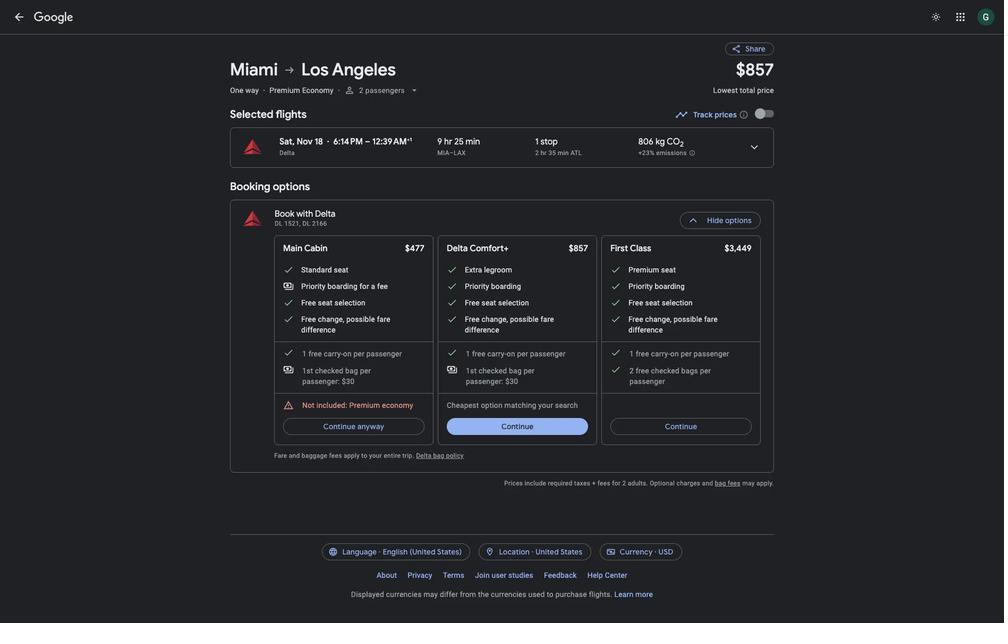 Task type: vqa. For each thing, say whether or not it's contained in the screenshot.
Blvd to the right
no



Task type: describe. For each thing, give the bounding box(es) containing it.
help center link
[[582, 567, 633, 584]]

free change, possible fare difference for comfort+
[[465, 315, 554, 334]]

2 dl from the left
[[302, 220, 310, 227]]

6:14 pm
[[333, 137, 363, 147]]

entire
[[384, 452, 401, 460]]

usd
[[659, 547, 673, 557]]

more
[[635, 590, 653, 599]]

a
[[371, 282, 375, 291]]

2 continue from the left
[[501, 422, 534, 431]]

bag up not included: premium economy
[[345, 367, 358, 375]]

$30 for delta comfort+
[[505, 377, 518, 386]]

used
[[528, 590, 545, 599]]

feedback
[[544, 571, 577, 580]]

first
[[610, 243, 628, 254]]

cheapest option matching your search
[[447, 401, 578, 410]]

go back image
[[13, 11, 25, 23]]

matching
[[504, 401, 536, 410]]

stop
[[541, 137, 558, 147]]

none text field containing $857
[[713, 59, 774, 104]]

1 stop flight. element
[[535, 137, 558, 149]]

+23%
[[638, 149, 655, 157]]

book with delta dl 1521, dl 2166
[[275, 209, 335, 227]]

1 inside 1 stop 2 hr 35 min atl
[[535, 137, 539, 147]]

search
[[555, 401, 578, 410]]

lax
[[454, 149, 466, 157]]

displayed
[[351, 590, 384, 599]]

fare for $3,449
[[704, 315, 718, 324]]

booking
[[230, 180, 270, 193]]

on for comfort+
[[507, 350, 515, 358]]

change appearance image
[[923, 4, 949, 30]]

1  image from the left
[[263, 86, 265, 95]]

loading results progress bar
[[0, 34, 1004, 36]]

35
[[548, 149, 556, 157]]

flights.
[[589, 590, 612, 599]]

1 for delta comfort+
[[466, 350, 470, 358]]

atl
[[571, 149, 582, 157]]

book
[[275, 209, 294, 219]]

help
[[587, 571, 603, 580]]

main content containing miami
[[230, 34, 774, 488]]

1 for main cabin
[[302, 350, 307, 358]]

Flight numbers DL 1521, DL 2166 text field
[[275, 220, 327, 227]]

baggage
[[302, 452, 327, 460]]

1st for comfort+
[[466, 367, 477, 375]]

prices
[[715, 110, 737, 120]]

terms link
[[438, 567, 470, 584]]

feedback link
[[539, 567, 582, 584]]

comfort+
[[470, 243, 509, 254]]

$30 for main cabin
[[342, 377, 355, 386]]

1 currencies from the left
[[386, 590, 422, 599]]

class
[[630, 243, 651, 254]]

12:39 am
[[372, 137, 407, 147]]

0 vertical spatial your
[[538, 401, 553, 410]]

boarding for delta comfort+
[[491, 282, 521, 291]]

1 for first class
[[630, 350, 634, 358]]

extra
[[465, 266, 482, 274]]

fare
[[274, 452, 287, 460]]

departing flight on saturday, november 18. leaves miami international airport at 6:14 pm on saturday, november 18 and arrives at los angeles international airport at 12:39 am on sunday, november 19. element
[[279, 136, 412, 147]]

806
[[638, 137, 654, 147]]

first checked bag costs 30 us dollars per passenger element for main cabin
[[283, 364, 407, 387]]

price
[[757, 86, 774, 95]]

from
[[460, 590, 476, 599]]

main
[[283, 243, 302, 254]]

9 hr 25 min mia – lax
[[437, 137, 480, 157]]

change, for first class
[[645, 315, 672, 324]]

min inside 1 stop 2 hr 35 min atl
[[558, 149, 569, 157]]

2 inside popup button
[[359, 86, 363, 95]]

one way
[[230, 86, 259, 95]]

$857 for $857
[[569, 243, 588, 254]]

– inside 6:14 pm – 12:39 am +1
[[365, 137, 370, 147]]

9
[[437, 137, 442, 147]]

1 free carry-on per passenger for delta comfort+
[[466, 350, 566, 358]]

adults.
[[628, 480, 648, 487]]

checked for comfort+
[[479, 367, 507, 375]]

857 us dollars element
[[736, 59, 774, 81]]

with
[[296, 209, 313, 219]]

1 vertical spatial and
[[702, 480, 713, 487]]

delta right the trip.
[[416, 452, 431, 460]]

selection for cabin
[[335, 299, 366, 307]]

united states
[[536, 547, 583, 557]]

2 passengers button
[[340, 78, 424, 103]]

options for booking options
[[273, 180, 310, 193]]

policy
[[446, 452, 464, 460]]

2 horizontal spatial fees
[[728, 480, 741, 487]]

privacy link
[[402, 567, 438, 584]]

share button
[[725, 42, 774, 55]]

mia
[[437, 149, 449, 157]]

3 continue from the left
[[665, 422, 697, 431]]

flights
[[276, 108, 307, 121]]

los angeles
[[301, 59, 396, 81]]

+23% emissions
[[638, 149, 687, 157]]

priority boarding for a fee
[[301, 282, 388, 291]]

seat for main cabin
[[318, 299, 333, 307]]

2 continue button from the left
[[610, 414, 752, 439]]

0 horizontal spatial fees
[[329, 452, 342, 460]]

delta comfort+
[[447, 243, 509, 254]]

1521,
[[284, 220, 301, 227]]

fee
[[377, 282, 388, 291]]

free seat selection for delta comfort+
[[465, 299, 529, 307]]

25
[[454, 137, 464, 147]]

min inside the 9 hr 25 min mia – lax
[[466, 137, 480, 147]]

united
[[536, 547, 559, 557]]

hide
[[707, 216, 723, 225]]

806 kg co 2
[[638, 137, 684, 149]]

+
[[592, 480, 596, 487]]

standard
[[301, 266, 332, 274]]

priority for class
[[628, 282, 653, 291]]

charges
[[677, 480, 700, 487]]

carry- for first class
[[651, 350, 670, 358]]

selected flights
[[230, 108, 307, 121]]

privacy
[[408, 571, 432, 580]]

states
[[560, 547, 583, 557]]

selection for comfort+
[[498, 299, 529, 307]]

about link
[[371, 567, 402, 584]]

cheapest
[[447, 401, 479, 410]]

option
[[481, 401, 503, 410]]

included:
[[317, 401, 347, 410]]

co
[[667, 137, 680, 147]]

options for hide options
[[725, 216, 752, 225]]

difference for class
[[628, 326, 663, 334]]

total
[[740, 86, 755, 95]]

0 vertical spatial to
[[361, 452, 367, 460]]

1 vertical spatial may
[[424, 590, 438, 599]]

main cabin
[[283, 243, 328, 254]]

nov
[[297, 137, 313, 147]]

fare and baggage fees apply to your entire trip. delta bag policy
[[274, 452, 464, 460]]

carry- for main cabin
[[324, 350, 343, 358]]

economy
[[382, 401, 413, 410]]

bag fees button
[[715, 480, 741, 487]]

passenger: for cabin
[[302, 377, 340, 386]]

currency
[[620, 547, 653, 557]]

delta down sat, on the left
[[279, 149, 295, 157]]

$857 for $857 lowest total price
[[736, 59, 774, 81]]

extra legroom
[[465, 266, 512, 274]]

priority for cabin
[[301, 282, 326, 291]]

standard seat
[[301, 266, 349, 274]]

on for class
[[670, 350, 679, 358]]

taxes
[[574, 480, 590, 487]]

share
[[745, 44, 766, 54]]

priority boarding for first class
[[628, 282, 685, 291]]

premium economy
[[269, 86, 334, 95]]



Task type: locate. For each thing, give the bounding box(es) containing it.
studies
[[508, 571, 533, 580]]

1 horizontal spatial difference
[[465, 326, 499, 334]]

2 priority from the left
[[465, 282, 489, 291]]

selection down the 'legroom'
[[498, 299, 529, 307]]

free inside 2 free checked bags per passenger
[[636, 367, 649, 375]]

3 change, from the left
[[645, 315, 672, 324]]

1 up the not
[[302, 350, 307, 358]]

Departure time: 6:14 PM. text field
[[333, 137, 363, 147]]

total duration 9 hr 25 min. element
[[437, 137, 535, 149]]

1 horizontal spatial hr
[[541, 149, 547, 157]]

1 vertical spatial your
[[369, 452, 382, 460]]

2 possible from the left
[[510, 315, 539, 324]]

priority boarding down premium seat
[[628, 282, 685, 291]]

priority for comfort+
[[465, 282, 489, 291]]

learn more about tracked prices image
[[739, 110, 749, 120]]

checked inside 2 free checked bags per passenger
[[651, 367, 679, 375]]

2 boarding from the left
[[491, 282, 521, 291]]

min right 25
[[466, 137, 480, 147]]

2166
[[312, 220, 327, 227]]

2 inside 2 free checked bags per passenger
[[630, 367, 634, 375]]

checked for cabin
[[315, 367, 343, 375]]

2 free seat selection from the left
[[465, 299, 529, 307]]

options
[[273, 180, 310, 193], [725, 216, 752, 225]]

passenger inside 2 free checked bags per passenger
[[630, 377, 665, 386]]

0 horizontal spatial hr
[[444, 137, 452, 147]]

2 horizontal spatial 1 free carry-on per passenger
[[630, 350, 729, 358]]

hr inside 1 stop 2 hr 35 min atl
[[541, 149, 547, 157]]

1 $30 from the left
[[342, 377, 355, 386]]

1 horizontal spatial carry-
[[487, 350, 507, 358]]

1 horizontal spatial fare
[[541, 315, 554, 324]]

possible for main cabin
[[346, 315, 375, 324]]

0 horizontal spatial min
[[466, 137, 480, 147]]

dl down book
[[275, 220, 283, 227]]

1 horizontal spatial –
[[449, 149, 454, 157]]

2
[[359, 86, 363, 95], [680, 140, 684, 149], [535, 149, 539, 157], [630, 367, 634, 375], [622, 480, 626, 487]]

english (united states)
[[383, 547, 462, 557]]

flight details. departing flight on saturday, november 18. leaves miami international airport at 6:14 pm on saturday, november 18 and arrives at los angeles international airport at 12:39 am on sunday, november 19. image
[[742, 134, 767, 160]]

1 horizontal spatial $857
[[736, 59, 774, 81]]

priority boarding down extra legroom
[[465, 282, 521, 291]]

currencies down privacy 'link'
[[386, 590, 422, 599]]

0 horizontal spatial selection
[[335, 299, 366, 307]]

boarding down premium seat
[[655, 282, 685, 291]]

your left entire
[[369, 452, 382, 460]]

main content
[[230, 34, 774, 488]]

free left bags
[[636, 367, 649, 375]]

options up book
[[273, 180, 310, 193]]

0 horizontal spatial for
[[360, 282, 369, 291]]

differ
[[440, 590, 458, 599]]

1 horizontal spatial on
[[507, 350, 515, 358]]

2 1st checked bag per passenger: from the left
[[466, 367, 535, 386]]

1 checked from the left
[[315, 367, 343, 375]]

continue anyway
[[323, 422, 384, 431]]

1 horizontal spatial options
[[725, 216, 752, 225]]

2 passengers
[[359, 86, 405, 95]]

continue button down matching
[[447, 414, 588, 439]]

0 horizontal spatial $857
[[569, 243, 588, 254]]

on up not included: premium economy
[[343, 350, 352, 358]]

and
[[289, 452, 300, 460], [702, 480, 713, 487]]

include
[[525, 480, 546, 487]]

1 free carry-on per passenger up bags
[[630, 350, 729, 358]]

6:14 pm – 12:39 am +1
[[333, 136, 412, 147]]

0 horizontal spatial priority boarding
[[465, 282, 521, 291]]

1 fare from the left
[[377, 315, 390, 324]]

2 horizontal spatial boarding
[[655, 282, 685, 291]]

passenger: up option
[[466, 377, 503, 386]]

2  image from the left
[[338, 86, 340, 95]]

2 checked from the left
[[479, 367, 507, 375]]

checked left bags
[[651, 367, 679, 375]]

change, for delta comfort+
[[482, 315, 508, 324]]

free seat selection down the 'legroom'
[[465, 299, 529, 307]]

delta inside book with delta dl 1521, dl 2166
[[315, 209, 335, 219]]

priority boarding for delta comfort+
[[465, 282, 521, 291]]

 image right the way
[[263, 86, 265, 95]]

2 first checked bag costs 30 us dollars per passenger element from the left
[[447, 364, 571, 387]]

1 horizontal spatial passenger:
[[466, 377, 503, 386]]

change, for main cabin
[[318, 315, 344, 324]]

1st up the not
[[302, 367, 313, 375]]

possible for first class
[[674, 315, 702, 324]]

free
[[309, 350, 322, 358], [472, 350, 485, 358], [636, 350, 649, 358], [636, 367, 649, 375]]

continue inside button
[[323, 422, 356, 431]]

2 free change, possible fare difference from the left
[[465, 315, 554, 334]]

not included: premium economy
[[302, 401, 413, 410]]

selected
[[230, 108, 273, 121]]

boarding
[[328, 282, 358, 291], [491, 282, 521, 291], [655, 282, 685, 291]]

1 horizontal spatial checked
[[479, 367, 507, 375]]

1 free change, possible fare difference from the left
[[301, 315, 390, 334]]

1 horizontal spatial boarding
[[491, 282, 521, 291]]

$30 up not included: premium economy
[[342, 377, 355, 386]]

continue down included:
[[323, 422, 356, 431]]

optional
[[650, 480, 675, 487]]

0 vertical spatial and
[[289, 452, 300, 460]]

terms
[[443, 571, 464, 580]]

language
[[342, 547, 377, 557]]

0 horizontal spatial your
[[369, 452, 382, 460]]

3 difference from the left
[[628, 326, 663, 334]]

 image
[[263, 86, 265, 95], [338, 86, 340, 95]]

carry- for delta comfort+
[[487, 350, 507, 358]]

1 vertical spatial –
[[449, 149, 454, 157]]

0 horizontal spatial $30
[[342, 377, 355, 386]]

0 horizontal spatial difference
[[301, 326, 336, 334]]

hr inside the 9 hr 25 min mia – lax
[[444, 137, 452, 147]]

selection down the priority boarding for a fee
[[335, 299, 366, 307]]

Miami to Los Angeles text field
[[230, 59, 700, 81]]

checked up option
[[479, 367, 507, 375]]

1 horizontal spatial and
[[702, 480, 713, 487]]

0 vertical spatial for
[[360, 282, 369, 291]]

2 horizontal spatial free change, possible fare difference
[[628, 315, 718, 334]]

continue button down 2 free checked bags per passenger
[[610, 414, 752, 439]]

1 horizontal spatial priority
[[465, 282, 489, 291]]

1 vertical spatial to
[[547, 590, 554, 599]]

3 boarding from the left
[[655, 282, 685, 291]]

1 vertical spatial $857
[[569, 243, 588, 254]]

carry- up included:
[[324, 350, 343, 358]]

fees left apply at the left of page
[[329, 452, 342, 460]]

way
[[245, 86, 259, 95]]

2 passenger: from the left
[[466, 377, 503, 386]]

apply.
[[757, 480, 774, 487]]

1 1st from the left
[[302, 367, 313, 375]]

change, down the 'legroom'
[[482, 315, 508, 324]]

1 selection from the left
[[335, 299, 366, 307]]

0 horizontal spatial priority
[[301, 282, 326, 291]]

continue down 2 free checked bags per passenger
[[665, 422, 697, 431]]

1 carry- from the left
[[324, 350, 343, 358]]

0 horizontal spatial continue button
[[447, 414, 588, 439]]

2 selection from the left
[[498, 299, 529, 307]]

1 horizontal spatial fees
[[598, 480, 610, 487]]

currencies
[[386, 590, 422, 599], [491, 590, 526, 599]]

0 horizontal spatial –
[[365, 137, 370, 147]]

1 horizontal spatial for
[[612, 480, 621, 487]]

options right hide
[[725, 216, 752, 225]]

free seat selection for main cabin
[[301, 299, 366, 307]]

2 fare from the left
[[541, 315, 554, 324]]

0 horizontal spatial 1st
[[302, 367, 313, 375]]

1 vertical spatial min
[[558, 149, 569, 157]]

$857
[[736, 59, 774, 81], [569, 243, 588, 254]]

passenger for $477
[[366, 350, 402, 358]]

passenger: for comfort+
[[466, 377, 503, 386]]

premium down class
[[628, 266, 659, 274]]

0 horizontal spatial on
[[343, 350, 352, 358]]

1 horizontal spatial selection
[[498, 299, 529, 307]]

1st checked bag per passenger: up option
[[466, 367, 535, 386]]

delta up 2166
[[315, 209, 335, 219]]

1 horizontal spatial to
[[547, 590, 554, 599]]

1st up cheapest
[[466, 367, 477, 375]]

0 horizontal spatial change,
[[318, 315, 344, 324]]

1 up cheapest
[[466, 350, 470, 358]]

premium for premium economy
[[269, 86, 300, 95]]

boarding down the 'legroom'
[[491, 282, 521, 291]]

0 horizontal spatial first checked bag costs 30 us dollars per passenger element
[[283, 364, 407, 387]]

1 horizontal spatial min
[[558, 149, 569, 157]]

carry-
[[324, 350, 343, 358], [487, 350, 507, 358], [651, 350, 670, 358]]

priority down premium seat
[[628, 282, 653, 291]]

3 selection from the left
[[662, 299, 693, 307]]

passenger for $857
[[530, 350, 566, 358]]

possible for delta comfort+
[[510, 315, 539, 324]]

0 vertical spatial min
[[466, 137, 480, 147]]

lowest
[[713, 86, 738, 95]]

0 vertical spatial hr
[[444, 137, 452, 147]]

3 on from the left
[[670, 350, 679, 358]]

1 boarding from the left
[[328, 282, 358, 291]]

and right fare
[[289, 452, 300, 460]]

3 free seat selection from the left
[[628, 299, 693, 307]]

$30
[[342, 377, 355, 386], [505, 377, 518, 386]]

2 horizontal spatial change,
[[645, 315, 672, 324]]

1 free seat selection from the left
[[301, 299, 366, 307]]

learn
[[614, 590, 633, 599]]

$857 inside $857 lowest total price
[[736, 59, 774, 81]]

1 continue button from the left
[[447, 414, 588, 439]]

continue anyway button
[[283, 414, 424, 439]]

1st checked bag per passenger: for main cabin
[[302, 367, 371, 386]]

free for class
[[636, 350, 649, 358]]

not
[[302, 401, 315, 410]]

los
[[301, 59, 329, 81]]

0 vertical spatial $857
[[736, 59, 774, 81]]

your left search
[[538, 401, 553, 410]]

2 horizontal spatial carry-
[[651, 350, 670, 358]]

1 horizontal spatial 1st checked bag per passenger:
[[466, 367, 535, 386]]

checked up included:
[[315, 367, 343, 375]]

trip.
[[402, 452, 414, 460]]

0 horizontal spatial to
[[361, 452, 367, 460]]

may left differ
[[424, 590, 438, 599]]

may
[[742, 480, 755, 487], [424, 590, 438, 599]]

free seat selection down the priority boarding for a fee
[[301, 299, 366, 307]]

may left apply.
[[742, 480, 755, 487]]

0 vertical spatial may
[[742, 480, 755, 487]]

track
[[693, 110, 713, 120]]

premium up the anyway
[[349, 401, 380, 410]]

bags
[[681, 367, 698, 375]]

1 horizontal spatial premium
[[349, 401, 380, 410]]

1 horizontal spatial 1 free carry-on per passenger
[[466, 350, 566, 358]]

1 horizontal spatial 1st
[[466, 367, 477, 375]]

to right apply at the left of page
[[361, 452, 367, 460]]

+1
[[407, 136, 412, 143]]

carry- up 2 free checked bags per passenger
[[651, 350, 670, 358]]

1 free carry-on per passenger up cheapest option matching your search
[[466, 350, 566, 358]]

options inside "hide options" dropdown button
[[725, 216, 752, 225]]

3 possible from the left
[[674, 315, 702, 324]]

3 free change, possible fare difference from the left
[[628, 315, 718, 334]]

free up option
[[472, 350, 485, 358]]

2 on from the left
[[507, 350, 515, 358]]

change, down premium seat
[[645, 315, 672, 324]]

free up the not
[[309, 350, 322, 358]]

free seat selection for first class
[[628, 299, 693, 307]]

0 horizontal spatial  image
[[263, 86, 265, 95]]

0 horizontal spatial possible
[[346, 315, 375, 324]]

boarding down standard seat
[[328, 282, 358, 291]]

about
[[377, 571, 397, 580]]

possible
[[346, 315, 375, 324], [510, 315, 539, 324], [674, 315, 702, 324]]

currencies down join user studies link at the bottom of the page
[[491, 590, 526, 599]]

passenger:
[[302, 377, 340, 386], [466, 377, 503, 386]]

1 1st checked bag per passenger: from the left
[[302, 367, 371, 386]]

0 horizontal spatial 1st checked bag per passenger:
[[302, 367, 371, 386]]

free for cabin
[[309, 350, 322, 358]]

0 horizontal spatial free change, possible fare difference
[[301, 315, 390, 334]]

hide options
[[707, 216, 752, 225]]

english
[[383, 547, 408, 557]]

premium for premium seat
[[628, 266, 659, 274]]

0 horizontal spatial passenger:
[[302, 377, 340, 386]]

required
[[548, 480, 572, 487]]

2 horizontal spatial difference
[[628, 326, 663, 334]]

cabin
[[304, 243, 328, 254]]

2 horizontal spatial fare
[[704, 315, 718, 324]]

$857 left first
[[569, 243, 588, 254]]

1 horizontal spatial possible
[[510, 315, 539, 324]]

2 vertical spatial premium
[[349, 401, 380, 410]]

1st checked bag per passenger: for delta comfort+
[[466, 367, 535, 386]]

– inside the 9 hr 25 min mia – lax
[[449, 149, 454, 157]]

2 change, from the left
[[482, 315, 508, 324]]

premium seat
[[628, 266, 676, 274]]

free up 2 free checked bags per passenger
[[636, 350, 649, 358]]

emissions
[[656, 149, 687, 157]]

1 left "stop"
[[535, 137, 539, 147]]

3 1 free carry-on per passenger from the left
[[630, 350, 729, 358]]

first checked bag costs 30 us dollars per passenger element
[[283, 364, 407, 387], [447, 364, 571, 387]]

bag right charges
[[715, 480, 726, 487]]

dl down the with
[[302, 220, 310, 227]]

passenger
[[366, 350, 402, 358], [530, 350, 566, 358], [694, 350, 729, 358], [630, 377, 665, 386]]

2 horizontal spatial continue
[[665, 422, 697, 431]]

0 vertical spatial –
[[365, 137, 370, 147]]

2 horizontal spatial priority
[[628, 282, 653, 291]]

hr right 9 on the top left
[[444, 137, 452, 147]]

3 priority from the left
[[628, 282, 653, 291]]

free change, possible fare difference for class
[[628, 315, 718, 334]]

kg
[[656, 137, 665, 147]]

first class
[[610, 243, 651, 254]]

1st checked bag per passenger: up included:
[[302, 367, 371, 386]]

(united
[[410, 547, 436, 557]]

$857 down share
[[736, 59, 774, 81]]

sat,
[[279, 137, 295, 147]]

1 passenger: from the left
[[302, 377, 340, 386]]

to right used
[[547, 590, 554, 599]]

change,
[[318, 315, 344, 324], [482, 315, 508, 324], [645, 315, 672, 324]]

fees left apply.
[[728, 480, 741, 487]]

for left adults.
[[612, 480, 621, 487]]

1 difference from the left
[[301, 326, 336, 334]]

1 free carry-on per passenger for first class
[[630, 350, 729, 358]]

1 vertical spatial for
[[612, 480, 621, 487]]

difference for cabin
[[301, 326, 336, 334]]

seat for first class
[[645, 299, 660, 307]]

layover (1 of 1) is a 2 hr 35 min layover at hartsfield-jackson atlanta international airport in atlanta. element
[[535, 149, 633, 157]]

1 dl from the left
[[275, 220, 283, 227]]

1 horizontal spatial your
[[538, 401, 553, 410]]

1 up 2 free checked bags per passenger
[[630, 350, 634, 358]]

track prices
[[693, 110, 737, 120]]

difference
[[301, 326, 336, 334], [465, 326, 499, 334], [628, 326, 663, 334]]

$477
[[405, 243, 424, 254]]

2 free checked bags per passenger
[[630, 367, 711, 386]]

premium up the flights
[[269, 86, 300, 95]]

0 horizontal spatial carry-
[[324, 350, 343, 358]]

continue down matching
[[501, 422, 534, 431]]

1 horizontal spatial continue
[[501, 422, 534, 431]]

bag left policy
[[433, 452, 444, 460]]

passenger for $3,449
[[694, 350, 729, 358]]

1 vertical spatial hr
[[541, 149, 547, 157]]

2 priority boarding from the left
[[628, 282, 685, 291]]

2 1st from the left
[[466, 367, 477, 375]]

passenger: up included:
[[302, 377, 340, 386]]

fees right +
[[598, 480, 610, 487]]

one
[[230, 86, 244, 95]]

1st for cabin
[[302, 367, 313, 375]]

2 inside "806 kg co 2"
[[680, 140, 684, 149]]

$857 lowest total price
[[713, 59, 774, 95]]

1 1 free carry-on per passenger from the left
[[302, 350, 402, 358]]

boarding for first class
[[655, 282, 685, 291]]

$30 up cheapest option matching your search
[[505, 377, 518, 386]]

1 possible from the left
[[346, 315, 375, 324]]

displayed currencies may differ from the currencies used to purchase flights. learn more
[[351, 590, 653, 599]]

1 free carry-on per passenger for main cabin
[[302, 350, 402, 358]]

1 continue from the left
[[323, 422, 356, 431]]

2 inside 1 stop 2 hr 35 min atl
[[535, 149, 539, 157]]

2 horizontal spatial possible
[[674, 315, 702, 324]]

3 checked from the left
[[651, 367, 679, 375]]

boarding for main cabin
[[328, 282, 358, 291]]

None text field
[[713, 59, 774, 104]]

0 horizontal spatial premium
[[269, 86, 300, 95]]

1 first checked bag costs 30 us dollars per passenger element from the left
[[283, 364, 407, 387]]

join user studies
[[475, 571, 533, 580]]

1 free carry-on per passenger up not included: premium economy
[[302, 350, 402, 358]]

1 horizontal spatial change,
[[482, 315, 508, 324]]

0 vertical spatial options
[[273, 180, 310, 193]]

hr left 35
[[541, 149, 547, 157]]

per inside 2 free checked bags per passenger
[[700, 367, 711, 375]]

1 change, from the left
[[318, 315, 344, 324]]

on up 2 free checked bags per passenger
[[670, 350, 679, 358]]

0 horizontal spatial free seat selection
[[301, 299, 366, 307]]

0 horizontal spatial checked
[[315, 367, 343, 375]]

2 horizontal spatial on
[[670, 350, 679, 358]]

1 horizontal spatial  image
[[338, 86, 340, 95]]

seat for delta comfort+
[[482, 299, 496, 307]]

first checked bag costs 30 us dollars per passenger element for delta comfort+
[[447, 364, 571, 387]]

0 horizontal spatial may
[[424, 590, 438, 599]]

difference for comfort+
[[465, 326, 499, 334]]

fare for $857
[[541, 315, 554, 324]]

delta
[[279, 149, 295, 157], [315, 209, 335, 219], [447, 243, 468, 254], [416, 452, 431, 460]]

3 fare from the left
[[704, 315, 718, 324]]

on for cabin
[[343, 350, 352, 358]]

2 $30 from the left
[[505, 377, 518, 386]]

 image right economy
[[338, 86, 340, 95]]

free change, possible fare difference for cabin
[[301, 315, 390, 334]]

1 horizontal spatial $30
[[505, 377, 518, 386]]

for
[[360, 282, 369, 291], [612, 480, 621, 487]]

2 currencies from the left
[[491, 590, 526, 599]]

1 horizontal spatial may
[[742, 480, 755, 487]]

2 horizontal spatial free seat selection
[[628, 299, 693, 307]]

on up cheapest option matching your search
[[507, 350, 515, 358]]

selection for class
[[662, 299, 693, 307]]

1 horizontal spatial free change, possible fare difference
[[465, 315, 554, 334]]

min right 35
[[558, 149, 569, 157]]

and right charges
[[702, 480, 713, 487]]

premium
[[269, 86, 300, 95], [628, 266, 659, 274], [349, 401, 380, 410]]

1 on from the left
[[343, 350, 352, 358]]

1 priority boarding from the left
[[465, 282, 521, 291]]

free
[[301, 299, 316, 307], [465, 299, 480, 307], [628, 299, 643, 307], [301, 315, 316, 324], [465, 315, 480, 324], [628, 315, 643, 324]]

0 vertical spatial premium
[[269, 86, 300, 95]]

carry- up option
[[487, 350, 507, 358]]

1 horizontal spatial first checked bag costs 30 us dollars per passenger element
[[447, 364, 571, 387]]

0 horizontal spatial and
[[289, 452, 300, 460]]

fare for $477
[[377, 315, 390, 324]]

0 horizontal spatial fare
[[377, 315, 390, 324]]

selection down premium seat
[[662, 299, 693, 307]]

first checked bag costs 30 us dollars per passenger element up not included: premium economy
[[283, 364, 407, 387]]

2 1 free carry-on per passenger from the left
[[466, 350, 566, 358]]

1 horizontal spatial free seat selection
[[465, 299, 529, 307]]

1 horizontal spatial priority boarding
[[628, 282, 685, 291]]

1 priority from the left
[[301, 282, 326, 291]]

prices
[[504, 480, 523, 487]]

2 horizontal spatial selection
[[662, 299, 693, 307]]

free seat selection down premium seat
[[628, 299, 693, 307]]

change, down the priority boarding for a fee
[[318, 315, 344, 324]]

2 carry- from the left
[[487, 350, 507, 358]]

priority down standard
[[301, 282, 326, 291]]

0 horizontal spatial boarding
[[328, 282, 358, 291]]

2 difference from the left
[[465, 326, 499, 334]]

3 carry- from the left
[[651, 350, 670, 358]]

for left a
[[360, 282, 369, 291]]

$3,449
[[725, 243, 752, 254]]

on
[[343, 350, 352, 358], [507, 350, 515, 358], [670, 350, 679, 358]]

priority down extra
[[465, 282, 489, 291]]

1 free carry-on per passenger
[[302, 350, 402, 358], [466, 350, 566, 358], [630, 350, 729, 358]]

first checked bag costs 30 us dollars per passenger element up cheapest option matching your search
[[447, 364, 571, 387]]

bag up cheapest option matching your search
[[509, 367, 522, 375]]

free seat selection
[[301, 299, 366, 307], [465, 299, 529, 307], [628, 299, 693, 307]]

1 horizontal spatial dl
[[302, 220, 310, 227]]

free for comfort+
[[472, 350, 485, 358]]

miami
[[230, 59, 278, 81]]

delta up extra
[[447, 243, 468, 254]]

0 horizontal spatial options
[[273, 180, 310, 193]]

Arrival time: 12:39 AM on  Sunday, November 19. text field
[[372, 136, 412, 147]]



